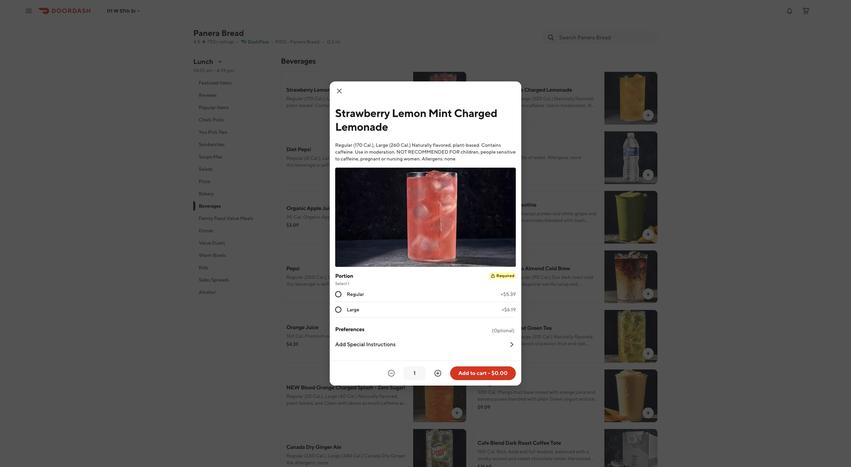 Task type: describe. For each thing, give the bounding box(es) containing it.
add item to cart image for passion papaya iced green tea
[[646, 351, 652, 356]]

none inside canada dry ginger ale regular (230 cal.), large (340 cal.) canada dry ginger ale allergens: none
[[318, 460, 329, 466]]

with down base
[[528, 397, 537, 402]]

caffeine. for mint
[[336, 103, 354, 108]]

soups mac
[[199, 154, 223, 160]]

shortbread
[[372, 8, 396, 14]]

cal. inside 430 cal. freshly baked, mitten-shaped shortbread cookie decorated with icing. allergens: contains wheat, milk
[[297, 8, 305, 14]]

freshly
[[306, 8, 322, 14]]

large inside mango yuzu citrus charged lemonade regular (210 cal.), large (320 cal.) naturally flavored, plant-based.  contains caffeine. use in moderation. not recommended for children, people sensitive to caffeine, pregnant or nursing women. allergens: none
[[519, 96, 531, 101]]

caffeine, inside regular (170 cal.), large (260 cal.) naturally flavored, plant-based.  contains caffeine. use in moderation. not recommended for children, people sensitive to caffeine, pregnant or nursing women. allergens: none
[[341, 156, 360, 162]]

children, inside regular (170 cal.), large (260 cal.) naturally flavored, plant-based.  contains caffeine. use in moderation. not recommended for children, people sensitive to caffeine, pregnant or nursing women. allergens: none
[[461, 149, 480, 155]]

dine- inside pepsi regular (250 cal.), large (380 cal.) pepsi. please note, this beverage is self-serve when ordering in-cafe pick- up or dine-in. allergens: none
[[300, 288, 312, 294]]

when inside pepsi regular (250 cal.), large (380 cal.) pepsi. please note, this beverage is self-serve when ordering in-cafe pick- up or dine-in. allergens: none
[[343, 281, 355, 287]]

mango smoothie 300 cal. mango fruit base mixed with orange juice and banana puree blended with plain greek yogurt and ice. allergens: contains milk
[[478, 380, 596, 409]]

portion select 1
[[336, 273, 354, 286]]

regular inside the portion group
[[347, 292, 364, 297]]

pizza button
[[193, 175, 273, 188]]

(260 inside regular (170 cal.), large (260 cal.) naturally flavored, plant-based.  contains caffeine. use in moderation. not recommended for children, people sensitive to caffeine, pregnant or nursing women. allergens: none
[[389, 142, 400, 148]]

(320
[[532, 96, 543, 101]]

none radio inside the portion group
[[336, 291, 342, 298]]

cal.), inside madagascar vanilla almond cold brew large (120 cal.), regular (90 cal.) our dark roast cold brew coffee with madagascar vanilla syrup and almondmilk, served over ice. allergens: contains tree nuts
[[502, 275, 513, 280]]

women. inside regular (170 cal.), large (260 cal.) naturally flavored, plant-based.  contains caffeine. use in moderation. not recommended for children, people sensitive to caffeine, pregnant or nursing women. allergens: none
[[404, 156, 421, 162]]

0 items, open order cart image
[[803, 7, 811, 15]]

nursing for mint
[[333, 116, 349, 122]]

portion group
[[336, 273, 516, 318]]

cal.), inside strawberry lemon mint charged lemonade regular (170 cal.), large (260 cal.) naturally flavored, plant-based.  contains caffeine. use in moderation. not recommended for children, people sensitive to caffeine, pregnant or nursing women. allergens: none
[[315, 96, 326, 101]]

spreads
[[212, 277, 229, 283]]

cal. inside organic apple juice 90 cal. organic apple juice. allergens: none $3.09
[[294, 214, 302, 220]]

passion papaya iced green tea image
[[605, 310, 658, 363]]

none inside bottled water 0 cal. individual bottle of water. allergens: none $3.39
[[571, 155, 582, 160]]

to inside strawberry lemon mint charged lemonade regular (170 cal.), large (260 cal.) naturally flavored, plant-based.  contains caffeine. use in moderation. not recommended for children, people sensitive to caffeine, pregnant or nursing women. allergens: none
[[395, 110, 400, 115]]

pregnant for yuzu
[[498, 116, 518, 122]]

bowls
[[213, 253, 226, 258]]

notes.
[[554, 456, 567, 462]]

popular items
[[199, 105, 229, 110]]

cal.), inside diet pepsi regular (0 cal.), large (0 cal.) diet pepsi. please note, this beverage is self-serve when ordering in-cafe pick- up or dine-in. allergens: none
[[311, 155, 322, 161]]

lemon for strawberry lemon mint charged lemonade
[[392, 106, 427, 120]]

cal. inside '390 cal. 12 chocolate chipper cookies, freshly baked and made with semi-sweet chocolate chunks & milk chocolate flakes. allergens: contains wheat, soy, milk, egg'
[[488, 8, 497, 14]]

cafe inside diet pepsi regular (0 cal.), large (0 cal.) diet pepsi. please note, this beverage is self-serve when ordering in-cafe pick- up or dine-in. allergens: none
[[382, 162, 393, 168]]

430 cal. freshly baked, mitten-shaped shortbread cookie decorated with icing. allergens: contains wheat, milk
[[287, 8, 408, 27]]

or inside strawberry lemon mint charged lemonade regular (170 cal.), large (260 cal.) naturally flavored, plant-based.  contains caffeine. use in moderation. not recommended for children, people sensitive to caffeine, pregnant or nursing women. allergens: none
[[327, 116, 332, 122]]

popular items button
[[193, 101, 273, 114]]

green passion smoothie image
[[605, 191, 658, 244]]

new blood orange charged splash - zero sugar! image
[[414, 369, 467, 423]]

regular (170 cal.), large (260 cal.) naturally flavored, plant-based.  contains caffeine. use in moderation. not recommended for children, people sensitive to caffeine, pregnant or nursing women. allergens: none
[[336, 142, 516, 162]]

not for strawberry lemon mint charged lemonade
[[397, 103, 408, 108]]

sandwiches
[[199, 142, 225, 147]]

flavored, for strawberry lemon mint charged lemonade
[[384, 96, 403, 101]]

vanilla
[[543, 281, 557, 287]]

0 horizontal spatial ginger
[[316, 444, 332, 451]]

(170 inside strawberry lemon mint charged lemonade regular (170 cal.), large (260 cal.) naturally flavored, plant-based.  contains caffeine. use in moderation. not recommended for children, people sensitive to caffeine, pregnant or nursing women. allergens: none
[[305, 96, 314, 101]]

cookies,
[[545, 8, 563, 14]]

1 horizontal spatial ginger
[[391, 453, 406, 459]]

for for mint
[[328, 110, 338, 115]]

caffeine, for mango
[[478, 116, 497, 122]]

add special instructions button
[[336, 336, 516, 354]]

people for strawberry lemon mint charged lemonade
[[359, 110, 374, 115]]

1 vertical spatial passion
[[478, 325, 496, 331]]

picks
[[213, 117, 224, 123]]

pizza
[[199, 179, 211, 184]]

individual
[[492, 155, 513, 160]]

regular inside canada dry ginger ale regular (230 cal.), large (340 cal.) canada dry ginger ale allergens: none
[[287, 453, 304, 459]]

soups mac button
[[193, 151, 273, 163]]

allergens: inside mango smoothie 300 cal. mango fruit base mixed with orange juice and banana puree blended with plain greek yogurt and ice. allergens: contains milk
[[478, 403, 500, 409]]

duets
[[212, 240, 225, 246]]

family feast value meals button
[[193, 212, 273, 225]]

1 horizontal spatial orange
[[316, 385, 335, 391]]

splash
[[358, 385, 374, 391]]

mint for strawberry lemon mint charged lemonade
[[429, 106, 452, 120]]

1 vertical spatial apple
[[322, 214, 335, 220]]

none inside the orange juice 160 cal. premium orange juice. allergens: none $4.39
[[377, 334, 388, 339]]

orange juice 160 cal. premium orange juice. allergens: none $4.39
[[287, 324, 388, 347]]

new blood orange charged splash - zero sugar!
[[287, 385, 406, 391]]

120
[[573, 463, 581, 467]]

0 vertical spatial apple
[[307, 205, 322, 212]]

accent
[[493, 456, 508, 462]]

mango yuzu citrus charged lemonade regular (210 cal.), large (320 cal.) naturally flavored, plant-based.  contains caffeine. use in moderation. not recommended for children, people sensitive to caffeine, pregnant or nursing women. allergens: none
[[478, 87, 599, 122]]

for inside regular (170 cal.), large (260 cal.) naturally flavored, plant-based.  contains caffeine. use in moderation. not recommended for children, people sensitive to caffeine, pregnant or nursing women. allergens: none
[[450, 149, 460, 155]]

moderation. for mango yuzu citrus charged lemonade
[[561, 103, 588, 108]]

0 vertical spatial dry
[[306, 444, 315, 451]]

sensitive inside regular (170 cal.), large (260 cal.) naturally flavored, plant-based.  contains caffeine. use in moderation. not recommended for children, people sensitive to caffeine, pregnant or nursing women. allergens: none
[[497, 149, 516, 155]]

lemonade for mango yuzu citrus charged lemonade regular (210 cal.), large (320 cal.) naturally flavored, plant-based.  contains caffeine. use in moderation. not recommended for children, people sensitive to caffeine, pregnant or nursing women. allergens: none
[[547, 87, 573, 93]]

ratings
[[219, 39, 234, 45]]

ordering inside pepsi regular (250 cal.), large (380 cal.) pepsi. please note, this beverage is self-serve when ordering in-cafe pick- up or dine-in. allergens: none
[[356, 281, 375, 287]]

3 • from the left
[[323, 39, 325, 45]]

milk inside mango smoothie 300 cal. mango fruit base mixed with orange juice and banana puree blended with plain greek yogurt and ice. allergens: contains milk
[[521, 403, 531, 409]]

(380
[[342, 275, 353, 280]]

1 horizontal spatial beverages
[[281, 56, 316, 65]]

1 • from the left
[[236, 39, 238, 45]]

please inside pepsi regular (250 cal.), large (380 cal.) pepsi. please note, this beverage is self-serve when ordering in-cafe pick- up or dine-in. allergens: none
[[379, 275, 393, 280]]

bakery button
[[193, 188, 273, 200]]

passion papaya iced green tea
[[478, 325, 552, 331]]

based. for mango
[[491, 103, 506, 108]]

0 vertical spatial chocolate
[[537, 15, 558, 21]]

regular inside regular (170 cal.), large (260 cal.) naturally flavored, plant-based.  contains caffeine. use in moderation. not recommended for children, people sensitive to caffeine, pregnant or nursing women. allergens: none
[[336, 142, 353, 148]]

with up greek
[[550, 390, 559, 395]]

recommended for strawberry
[[287, 110, 327, 115]]

add item to cart image for 390 cal. 12 chocolate chipper cookies, freshly baked and made with semi-sweet chocolate chunks & milk chocolate flakes. allergens: contains wheat, soy, milk, egg
[[646, 29, 652, 35]]

juice inside the orange juice 160 cal. premium orange juice. allergens: none $4.39
[[306, 324, 319, 331]]

0 vertical spatial organic
[[287, 205, 306, 212]]

naturally for strawberry lemon mint charged lemonade
[[363, 96, 383, 101]]

open menu image
[[25, 7, 33, 15]]

use inside regular (170 cal.), large (260 cal.) naturally flavored, plant-based.  contains caffeine. use in moderation. not recommended for children, people sensitive to caffeine, pregnant or nursing women. allergens: none
[[355, 149, 364, 155]]

regular inside pepsi regular (250 cal.), large (380 cal.) pepsi. please note, this beverage is self-serve when ordering in-cafe pick- up or dine-in. allergens: none
[[287, 275, 304, 280]]

allergens: inside pepsi regular (250 cal.), large (380 cal.) pepsi. please note, this beverage is self-serve when ordering in-cafe pick- up or dine-in. allergens: none
[[318, 288, 340, 294]]

1 vertical spatial beverages
[[199, 203, 221, 209]]

or inside diet pepsi regular (0 cal.), large (0 cal.) diet pepsi. please note, this beverage is self-serve when ordering in-cafe pick- up or dine-in. allergens: none
[[294, 169, 299, 175]]

salads button
[[193, 163, 273, 175]]

0 vertical spatial bread
[[222, 28, 244, 38]]

0 vertical spatial madagascar
[[478, 265, 507, 272]]

pepsi. inside pepsi regular (250 cal.), large (380 cal.) pepsi. please note, this beverage is self-serve when ordering in-cafe pick- up or dine-in. allergens: none
[[365, 275, 378, 280]]

note, inside diet pepsi regular (0 cal.), large (0 cal.) diet pepsi. please note, this beverage is self-serve when ordering in-cafe pick- up or dine-in. allergens: none
[[393, 155, 404, 161]]

large inside diet pepsi regular (0 cal.), large (0 cal.) diet pepsi. please note, this beverage is self-serve when ordering in-cafe pick- up or dine-in. allergens: none
[[323, 155, 335, 161]]

cal.) inside strawberry lemon mint charged lemonade regular (170 cal.), large (260 cal.) naturally flavored, plant-based.  contains caffeine. use in moderation. not recommended for children, people sensitive to caffeine, pregnant or nursing women. allergens: none
[[352, 96, 362, 101]]

charged for new blood orange charged splash - zero sugar!
[[336, 385, 357, 391]]

cal.), inside pepsi regular (250 cal.), large (380 cal.) pepsi. please note, this beverage is self-serve when ordering in-cafe pick- up or dine-in. allergens: none
[[316, 275, 328, 280]]

alcohol
[[199, 290, 216, 295]]

$3.09
[[287, 223, 299, 228]]

preferences
[[336, 326, 365, 333]]

allergens: inside diet pepsi regular (0 cal.), large (0 cal.) diet pepsi. please note, this beverage is self-serve when ordering in-cafe pick- up or dine-in. allergens: none
[[318, 169, 340, 175]]

cal. inside bottled water 0 cal. individual bottle of water. allergens: none $3.39
[[482, 155, 491, 160]]

regular inside diet pepsi regular (0 cal.), large (0 cal.) diet pepsi. please note, this beverage is self-serve when ordering in-cafe pick- up or dine-in. allergens: none
[[287, 155, 304, 161]]

organic apple juice 90 cal. organic apple juice. allergens: none $3.09
[[287, 205, 383, 228]]

add for add special instructions
[[336, 341, 346, 348]]

america.
[[530, 463, 549, 467]]

add item to cart image for new blood orange charged splash - zero sugar!
[[455, 411, 460, 416]]

- right 'mds'
[[287, 39, 289, 45]]

soups
[[199, 154, 212, 160]]

$4.39
[[287, 342, 299, 347]]

beverage inside pepsi regular (250 cal.), large (380 cal.) pepsi. please note, this beverage is self-serve when ordering in-cafe pick- up or dine-in. allergens: none
[[295, 281, 316, 287]]

panera bread
[[193, 28, 244, 38]]

is inside pepsi regular (250 cal.), large (380 cal.) pepsi. please note, this beverage is self-serve when ordering in-cafe pick- up or dine-in. allergens: none
[[317, 281, 320, 287]]

mitten-
[[339, 8, 355, 14]]

juice inside mango smoothie 300 cal. mango fruit base mixed with orange juice and banana puree blended with plain greek yogurt and ice. allergens: contains milk
[[576, 390, 587, 395]]

1 vertical spatial madagascar
[[515, 281, 542, 287]]

warm bowls button
[[193, 249, 273, 262]]

1 horizontal spatial green
[[528, 325, 543, 331]]

use for mint
[[355, 103, 364, 108]]

add special instructions
[[336, 341, 396, 348]]

chefs picks button
[[193, 114, 273, 126]]

add item to cart image for green passion smoothie
[[646, 232, 652, 237]]

women. for citrus
[[541, 116, 558, 122]]

contains inside mango smoothie 300 cal. mango fruit base mixed with orange juice and banana puree blended with plain greek yogurt and ice. allergens: contains milk
[[501, 403, 520, 409]]

decrease quantity by 1 image
[[388, 369, 396, 378]]

0
[[478, 155, 481, 160]]

regular inside mango yuzu citrus charged lemonade regular (210 cal.), large (320 cal.) naturally flavored, plant-based.  contains caffeine. use in moderation. not recommended for children, people sensitive to caffeine, pregnant or nursing women. allergens: none
[[478, 96, 495, 101]]

cold
[[546, 265, 557, 272]]

regular inside madagascar vanilla almond cold brew large (120 cal.), regular (90 cal.) our dark roast cold brew coffee with madagascar vanilla syrup and almondmilk, served over ice. allergens: contains tree nuts
[[514, 275, 531, 280]]

cal. inside the orange juice 160 cal. premium orange juice. allergens: none $4.39
[[296, 334, 304, 339]]

blood
[[301, 385, 315, 391]]

mango for smoothie
[[478, 380, 495, 387]]

up inside diet pepsi regular (0 cal.), large (0 cal.) diet pepsi. please note, this beverage is self-serve when ordering in-cafe pick- up or dine-in. allergens: none
[[287, 169, 293, 175]]

roast
[[518, 440, 532, 447]]

in- inside pepsi regular (250 cal.), large (380 cal.) pepsi. please note, this beverage is self-serve when ordering in-cafe pick- up or dine-in. allergens: none
[[376, 281, 382, 287]]

&
[[576, 15, 579, 21]]

in. inside pepsi regular (250 cal.), large (380 cal.) pepsi. please note, this beverage is self-serve when ordering in-cafe pick- up or dine-in. allergens: none
[[312, 288, 317, 294]]

730+
[[207, 39, 219, 45]]

canada dry ginger ale image
[[414, 429, 467, 467]]

90
[[287, 214, 293, 220]]

increase quantity by 1 image
[[434, 369, 442, 378]]

not for mango yuzu citrus charged lemonade
[[588, 103, 599, 108]]

Item Search search field
[[560, 34, 653, 41]]

sensitive for mango yuzu citrus charged lemonade
[[567, 110, 586, 115]]

allergens: inside madagascar vanilla almond cold brew large (120 cal.), regular (90 cal.) our dark roast cold brew coffee with madagascar vanilla syrup and almondmilk, served over ice. allergens: contains tree nuts
[[540, 288, 562, 294]]

large inside regular (170 cal.), large (260 cal.) naturally flavored, plant-based.  contains caffeine. use in moderation. not recommended for children, people sensitive to caffeine, pregnant or nursing women. allergens: none
[[376, 142, 389, 148]]

sides spreads button
[[193, 274, 273, 286]]

diet pepsi image
[[414, 131, 467, 185]]

wheat, inside '390 cal. 12 chocolate chipper cookies, freshly baked and made with semi-sweet chocolate chunks & milk chocolate flakes. allergens: contains wheat, soy, milk, egg'
[[559, 22, 575, 27]]

0 horizontal spatial canada
[[287, 444, 305, 451]]

to inside button
[[471, 370, 476, 377]]

madagascar vanilla almond cold brew image
[[605, 250, 658, 304]]

lemonade for strawberry lemon mint charged lemonade
[[336, 120, 389, 133]]

sides spreads
[[199, 277, 229, 283]]

lemonade for strawberry lemon mint charged lemonade regular (170 cal.), large (260 cal.) naturally flavored, plant-based.  contains caffeine. use in moderation. not recommended for children, people sensitive to caffeine, pregnant or nursing women. allergens: none
[[366, 87, 392, 93]]

in- inside diet pepsi regular (0 cal.), large (0 cal.) diet pepsi. please note, this beverage is self-serve when ordering in-cafe pick- up or dine-in. allergens: none
[[376, 162, 382, 168]]

peach
[[498, 211, 511, 216]]

dinner
[[199, 228, 214, 234]]

0 vertical spatial ale
[[333, 444, 342, 451]]

family feast value meals
[[199, 216, 253, 221]]

mi
[[335, 39, 341, 45]]

add to cart - $0.00
[[459, 370, 508, 377]]

tree
[[584, 288, 593, 294]]

brew
[[558, 265, 571, 272]]

caffeine. inside regular (170 cal.), large (260 cal.) naturally flavored, plant-based.  contains caffeine. use in moderation. not recommended for children, people sensitive to caffeine, pregnant or nursing women. allergens: none
[[336, 149, 354, 155]]

4.5
[[193, 39, 201, 45]]

allergens: inside green passion smoothie 250 cal. peach and mango purees and white grape and passionfruit juice concentrates blended with fresh spinach and ice. allergens: none
[[513, 225, 535, 230]]

items for featured items
[[220, 80, 232, 86]]

12
[[498, 8, 502, 14]]

in. inside diet pepsi regular (0 cal.), large (0 cal.) diet pepsi. please note, this beverage is self-serve when ordering in-cafe pick- up or dine-in. allergens: none
[[312, 169, 317, 175]]

contains inside strawberry lemon mint charged lemonade regular (170 cal.), large (260 cal.) naturally flavored, plant-based.  contains caffeine. use in moderation. not recommended for children, people sensitive to caffeine, pregnant or nursing women. allergens: none
[[315, 103, 335, 108]]

add to cart - $0.00 button
[[451, 367, 516, 380]]

puree
[[495, 397, 508, 402]]

- inside button
[[488, 370, 491, 377]]

women. for mint
[[350, 116, 367, 122]]

mixed
[[536, 390, 549, 395]]

1 vertical spatial organic
[[303, 214, 321, 220]]

with inside madagascar vanilla almond cold brew large (120 cal.), regular (90 cal.) our dark roast cold brew coffee with madagascar vanilla syrup and almondmilk, served over ice. allergens: contains tree nuts
[[505, 281, 514, 287]]

this inside pepsi regular (250 cal.), large (380 cal.) pepsi. please note, this beverage is self-serve when ordering in-cafe pick- up or dine-in. allergens: none
[[287, 281, 295, 287]]

juice.
[[342, 334, 354, 339]]

with inside 'cafe blend dark roast coffee tote 100 cal. rich, bold and full-bodied, balanced with a smoky accent and sweet chocolate notes. harvested from central and south america. serves 10. 120 fl oz p'
[[577, 449, 586, 455]]

wheat, inside 430 cal. freshly baked, mitten-shaped shortbread cookie decorated with icing. allergens: contains wheat, milk
[[392, 15, 408, 21]]

contains inside 430 cal. freshly baked, mitten-shaped shortbread cookie decorated with icing. allergens: contains wheat, milk
[[371, 15, 391, 21]]

recommended for mango
[[478, 110, 518, 115]]

brew
[[478, 281, 489, 287]]

instructions
[[367, 341, 396, 348]]

large inside strawberry lemon mint charged lemonade regular (170 cal.), large (260 cal.) naturally flavored, plant-based.  contains caffeine. use in moderation. not recommended for children, people sensitive to caffeine, pregnant or nursing women. allergens: none
[[327, 96, 340, 101]]

390
[[478, 8, 487, 14]]

plant- for strawberry lemon mint charged lemonade
[[287, 103, 300, 108]]

spinach
[[478, 225, 495, 230]]

harvested
[[568, 456, 591, 462]]

1 horizontal spatial panera
[[290, 39, 306, 45]]

1 horizontal spatial dry
[[382, 453, 390, 459]]

in inside regular (170 cal.), large (260 cal.) naturally flavored, plant-based.  contains caffeine. use in moderation. not recommended for children, people sensitive to caffeine, pregnant or nursing women. allergens: none
[[365, 149, 369, 155]]

2 vertical spatial mango
[[498, 390, 513, 395]]

cafe blend dark roast coffee tote 100 cal. rich, bold and full-bodied, balanced with a smoky accent and sweet chocolate notes. harvested from central and south america. serves 10. 120 fl oz p
[[478, 440, 599, 467]]

vanilla
[[508, 265, 525, 272]]

smoothie inside green passion smoothie 250 cal. peach and mango purees and white grape and passionfruit juice concentrates blended with fresh spinach and ice. allergens: none
[[514, 202, 537, 208]]

kids
[[199, 265, 208, 271]]

juice inside organic apple juice 90 cal. organic apple juice. allergens: none $3.09
[[323, 205, 335, 212]]

111 w 57th st button
[[107, 8, 141, 14]]

value duets button
[[193, 237, 273, 249]]

chocolate
[[503, 8, 526, 14]]

0.3
[[327, 39, 335, 45]]

mitten cookie image
[[414, 0, 467, 41]]

dashpass
[[248, 39, 269, 45]]

$3.39
[[478, 163, 490, 168]]

almond
[[525, 265, 545, 272]]



Task type: locate. For each thing, give the bounding box(es) containing it.
charged up (320 on the top right
[[525, 87, 546, 93]]

orange inside the orange juice 160 cal. premium orange juice. allergens: none $4.39
[[326, 334, 341, 339]]

for down citrus
[[519, 110, 530, 115]]

smoothie inside mango smoothie 300 cal. mango fruit base mixed with orange juice and banana puree blended with plain greek yogurt and ice. allergens: contains milk
[[496, 380, 519, 387]]

lemonade inside mango yuzu citrus charged lemonade regular (210 cal.), large (320 cal.) naturally flavored, plant-based.  contains caffeine. use in moderation. not recommended for children, people sensitive to caffeine, pregnant or nursing women. allergens: none
[[547, 87, 573, 93]]

charged right close strawberry lemon mint charged lemonade image
[[344, 87, 365, 93]]

(260
[[341, 96, 351, 101], [389, 142, 400, 148]]

charged down (210
[[455, 106, 498, 120]]

1 horizontal spatial based.
[[467, 142, 481, 148]]

large inside canada dry ginger ale regular (230 cal.), large (340 cal.) canada dry ginger ale allergens: none
[[328, 453, 341, 459]]

decorated
[[302, 15, 324, 21]]

cal.) inside regular (170 cal.), large (260 cal.) naturally flavored, plant-based.  contains caffeine. use in moderation. not recommended for children, people sensitive to caffeine, pregnant or nursing women. allergens: none
[[401, 142, 411, 148]]

1 vertical spatial pepsi.
[[365, 275, 378, 280]]

with up the 'served'
[[505, 281, 514, 287]]

- left zero
[[375, 385, 377, 391]]

dine-
[[300, 169, 312, 175], [300, 288, 312, 294]]

allergens: inside mango yuzu citrus charged lemonade regular (210 cal.), large (320 cal.) naturally flavored, plant-based.  contains caffeine. use in moderation. not recommended for children, people sensitive to caffeine, pregnant or nursing women. allergens: none
[[559, 116, 581, 122]]

add item to cart image for mango smoothie
[[646, 411, 652, 416]]

meals
[[240, 216, 253, 221]]

for inside strawberry lemon mint charged lemonade regular (170 cal.), large (260 cal.) naturally flavored, plant-based.  contains caffeine. use in moderation. not recommended for children, people sensitive to caffeine, pregnant or nursing women. allergens: none
[[328, 110, 338, 115]]

orange right blood
[[316, 385, 335, 391]]

• right ratings
[[236, 39, 238, 45]]

plain
[[538, 397, 549, 402]]

items inside button
[[217, 105, 229, 110]]

recommended inside mango yuzu citrus charged lemonade regular (210 cal.), large (320 cal.) naturally flavored, plant-based.  contains caffeine. use in moderation. not recommended for children, people sensitive to caffeine, pregnant or nursing women. allergens: none
[[478, 110, 518, 115]]

(340
[[342, 453, 352, 459]]

1 vertical spatial mint
[[429, 106, 452, 120]]

- right cart
[[488, 370, 491, 377]]

with inside 430 cal. freshly baked, mitten-shaped shortbread cookie decorated with icing. allergens: contains wheat, milk
[[325, 15, 335, 21]]

cal.), inside regular (170 cal.), large (260 cal.) naturally flavored, plant-based.  contains caffeine. use in moderation. not recommended for children, people sensitive to caffeine, pregnant or nursing women. allergens: none
[[364, 142, 375, 148]]

people inside strawberry lemon mint charged lemonade regular (170 cal.), large (260 cal.) naturally flavored, plant-based.  contains caffeine. use in moderation. not recommended for children, people sensitive to caffeine, pregnant or nursing women. allergens: none
[[359, 110, 374, 115]]

smoothie
[[514, 202, 537, 208], [496, 380, 519, 387]]

1 vertical spatial value
[[199, 240, 211, 246]]

dry
[[306, 444, 315, 451], [382, 453, 390, 459]]

1 pick- from the top
[[394, 162, 405, 168]]

beverages down mds - panera bread • 0.3 mi
[[281, 56, 316, 65]]

0 horizontal spatial diet
[[287, 146, 297, 153]]

close strawberry lemon mint charged lemonade image
[[336, 87, 344, 95]]

ordering
[[356, 162, 375, 168], [356, 281, 375, 287]]

cal. up passionfruit in the top of the page
[[488, 211, 497, 216]]

$9.09 down banana
[[478, 405, 491, 410]]

1 vertical spatial (170
[[354, 142, 363, 148]]

with left a
[[577, 449, 586, 455]]

1 vertical spatial sweet
[[518, 456, 531, 462]]

contains inside mango yuzu citrus charged lemonade regular (210 cal.), large (320 cal.) naturally flavored, plant-based.  contains caffeine. use in moderation. not recommended for children, people sensitive to caffeine, pregnant or nursing women. allergens: none
[[507, 103, 526, 108]]

warm bowls
[[199, 253, 226, 258]]

add item to cart image for strawberry lemon mint charged lemonade
[[455, 113, 460, 118]]

1 when from the top
[[343, 162, 355, 168]]

sweet up south
[[518, 456, 531, 462]]

charged for strawberry lemon mint charged lemonade regular (170 cal.), large (260 cal.) naturally flavored, plant-based.  contains caffeine. use in moderation. not recommended for children, people sensitive to caffeine, pregnant or nursing women. allergens: none
[[344, 87, 365, 93]]

mint inside strawberry lemon mint charged lemonade regular (170 cal.), large (260 cal.) naturally flavored, plant-based.  contains caffeine. use in moderation. not recommended for children, people sensitive to caffeine, pregnant or nursing women. allergens: none
[[332, 87, 343, 93]]

blended inside mango smoothie 300 cal. mango fruit base mixed with orange juice and banana puree blended with plain greek yogurt and ice. allergens: contains milk
[[509, 397, 527, 402]]

2 horizontal spatial nursing
[[524, 116, 540, 122]]

1 in- from the top
[[376, 162, 382, 168]]

2 horizontal spatial caffeine,
[[478, 116, 497, 122]]

naturally for mango yuzu citrus charged lemonade
[[555, 96, 575, 101]]

0 horizontal spatial madagascar
[[478, 265, 507, 272]]

dashpass •
[[248, 39, 273, 45]]

value up warm at left bottom
[[199, 240, 211, 246]]

1 horizontal spatial pregnant
[[361, 156, 381, 162]]

1 vertical spatial ginger
[[391, 453, 406, 459]]

shaped
[[355, 8, 371, 14]]

pm
[[227, 68, 234, 73]]

soy,
[[576, 22, 585, 27]]

water.
[[534, 155, 547, 160]]

organic right 90
[[303, 214, 321, 220]]

1 horizontal spatial ale
[[333, 444, 342, 451]]

bakery
[[199, 191, 214, 197]]

orange up 160
[[287, 324, 305, 331]]

add item to cart image for bottled water
[[646, 172, 652, 178]]

with up the flakes.
[[500, 15, 510, 21]]

1 up from the top
[[287, 169, 293, 175]]

salads
[[199, 166, 213, 172]]

1 vertical spatial bread
[[307, 39, 320, 45]]

2 vertical spatial cafe
[[478, 440, 490, 447]]

1 vertical spatial dry
[[382, 453, 390, 459]]

women. inside strawberry lemon mint charged lemonade regular (170 cal.), large (260 cal.) naturally flavored, plant-based.  contains caffeine. use in moderation. not recommended for children, people sensitive to caffeine, pregnant or nursing women. allergens: none
[[350, 116, 367, 122]]

premium
[[305, 334, 325, 339]]

none inside pepsi regular (250 cal.), large (380 cal.) pepsi. please note, this beverage is self-serve when ordering in-cafe pick- up or dine-in. allergens: none
[[341, 288, 352, 294]]

0 vertical spatial pepsi.
[[364, 155, 377, 161]]

0 vertical spatial mint
[[332, 87, 343, 93]]

smoothie down $0.00
[[496, 380, 519, 387]]

green up 250 at the top of page
[[478, 202, 493, 208]]

2 vertical spatial add item to cart image
[[646, 291, 652, 297]]

None radio
[[336, 307, 342, 313]]

items down 4:39
[[220, 80, 232, 86]]

1 vertical spatial this
[[287, 281, 295, 287]]

roast
[[572, 275, 583, 280]]

0 horizontal spatial lemon
[[314, 87, 331, 93]]

baked,
[[323, 8, 338, 14]]

people for mango yuzu citrus charged lemonade
[[551, 110, 566, 115]]

cal. up banana
[[489, 390, 497, 395]]

add down juice.
[[336, 341, 346, 348]]

2 dine- from the top
[[300, 288, 312, 294]]

freshly
[[564, 8, 579, 14]]

caffeine, inside strawberry lemon mint charged lemonade regular (170 cal.), large (260 cal.) naturally flavored, plant-based.  contains caffeine. use in moderation. not recommended for children, people sensitive to caffeine, pregnant or nursing women. allergens: none
[[287, 116, 305, 122]]

juice down peach
[[504, 218, 515, 223]]

2 in. from the top
[[312, 288, 317, 294]]

one dozen chocolate chipper cookies image
[[605, 0, 658, 41]]

sides
[[199, 277, 211, 283]]

(90
[[532, 275, 540, 280]]

1 horizontal spatial bread
[[307, 39, 320, 45]]

panera up "730+"
[[193, 28, 220, 38]]

nursing inside regular (170 cal.), large (260 cal.) naturally flavored, plant-based.  contains caffeine. use in moderation. not recommended for children, people sensitive to caffeine, pregnant or nursing women. allergens: none
[[387, 156, 403, 162]]

lemon
[[314, 87, 331, 93], [392, 106, 427, 120]]

children, down (320 on the top right
[[531, 110, 550, 115]]

1 vertical spatial ale
[[287, 460, 294, 466]]

for left 0
[[450, 149, 460, 155]]

1 vertical spatial canada
[[364, 453, 381, 459]]

blended down fruit at bottom
[[509, 397, 527, 402]]

fresh
[[575, 218, 586, 223]]

allergens: inside '390 cal. 12 chocolate chipper cookies, freshly baked and made with semi-sweet chocolate chunks & milk chocolate flakes. allergens: contains wheat, soy, milk, egg'
[[515, 22, 537, 27]]

people inside regular (170 cal.), large (260 cal.) naturally flavored, plant-based.  contains caffeine. use in moderation. not recommended for children, people sensitive to caffeine, pregnant or nursing women. allergens: none
[[481, 149, 496, 155]]

0 horizontal spatial green
[[478, 202, 493, 208]]

2 vertical spatial ice.
[[589, 397, 596, 402]]

allergens: inside organic apple juice 90 cal. organic apple juice. allergens: none $3.09
[[350, 214, 372, 220]]

(0
[[305, 155, 310, 161], [336, 155, 341, 161]]

0 vertical spatial panera
[[193, 28, 220, 38]]

mango left 'yuzu'
[[478, 87, 495, 93]]

2 serve from the top
[[331, 281, 343, 287]]

children, for citrus
[[531, 110, 550, 115]]

please inside diet pepsi regular (0 cal.), large (0 cal.) diet pepsi. please note, this beverage is self-serve when ordering in-cafe pick- up or dine-in. allergens: none
[[378, 155, 392, 161]]

caffeine. for citrus
[[527, 103, 546, 108]]

this inside diet pepsi regular (0 cal.), large (0 cal.) diet pepsi. please note, this beverage is self-serve when ordering in-cafe pick- up or dine-in. allergens: none
[[287, 162, 295, 168]]

allergens: inside canada dry ginger ale regular (230 cal.), large (340 cal.) canada dry ginger ale allergens: none
[[295, 460, 317, 466]]

serve
[[331, 162, 343, 168], [331, 281, 343, 287]]

bread
[[222, 28, 244, 38], [307, 39, 320, 45]]

children, inside strawberry lemon mint charged lemonade regular (170 cal.), large (260 cal.) naturally flavored, plant-based.  contains caffeine. use in moderation. not recommended for children, people sensitive to caffeine, pregnant or nursing women. allergens: none
[[339, 110, 358, 115]]

moderation.
[[370, 103, 396, 108], [561, 103, 588, 108], [370, 149, 396, 155]]

sensitive inside strawberry lemon mint charged lemonade regular (170 cal.), large (260 cal.) naturally flavored, plant-based.  contains caffeine. use in moderation. not recommended for children, people sensitive to caffeine, pregnant or nursing women. allergens: none
[[375, 110, 394, 115]]

passion
[[494, 202, 513, 208], [478, 325, 496, 331]]

ice. right "yogurt"
[[589, 397, 596, 402]]

1 beverage from the top
[[295, 162, 316, 168]]

cal. right the 100
[[488, 449, 496, 455]]

passion up peach
[[494, 202, 513, 208]]

citrus
[[509, 87, 524, 93]]

0 horizontal spatial ale
[[287, 460, 294, 466]]

2 pick- from the top
[[394, 281, 405, 287]]

pick- inside pepsi regular (250 cal.), large (380 cal.) pepsi. please note, this beverage is self-serve when ordering in-cafe pick- up or dine-in. allergens: none
[[394, 281, 405, 287]]

made
[[487, 15, 499, 21]]

orange inside the orange juice 160 cal. premium orange juice. allergens: none $4.39
[[287, 324, 305, 331]]

2 vertical spatial chocolate
[[532, 456, 553, 462]]

milk down base
[[521, 403, 531, 409]]

1 horizontal spatial children,
[[461, 149, 480, 155]]

0 horizontal spatial (260
[[341, 96, 351, 101]]

strawberry lemon mint charged lemonade image
[[414, 72, 467, 125]]

juice
[[504, 218, 515, 223], [576, 390, 587, 395]]

milk down cookie at left top
[[287, 22, 296, 27]]

serve inside diet pepsi regular (0 cal.), large (0 cal.) diet pepsi. please note, this beverage is self-serve when ordering in-cafe pick- up or dine-in. allergens: none
[[331, 162, 343, 168]]

strawberry for strawberry lemon mint charged lemonade regular (170 cal.), large (260 cal.) naturally flavored, plant-based.  contains caffeine. use in moderation. not recommended for children, people sensitive to caffeine, pregnant or nursing women. allergens: none
[[287, 87, 313, 93]]

- right am
[[214, 68, 216, 73]]

you pick two
[[199, 129, 228, 135]]

ginger
[[316, 444, 332, 451], [391, 453, 406, 459]]

people
[[359, 110, 374, 115], [551, 110, 566, 115], [481, 149, 496, 155]]

or inside mango yuzu citrus charged lemonade regular (210 cal.), large (320 cal.) naturally flavored, plant-based.  contains caffeine. use in moderation. not recommended for children, people sensitive to caffeine, pregnant or nursing women. allergens: none
[[519, 116, 523, 122]]

2 • from the left
[[271, 39, 273, 45]]

cal. right 0
[[482, 155, 491, 160]]

organic apple juice image
[[414, 191, 467, 244]]

0 vertical spatial mango
[[478, 87, 495, 93]]

0 horizontal spatial panera
[[193, 28, 220, 38]]

bread left the 0.3
[[307, 39, 320, 45]]

is inside diet pepsi regular (0 cal.), large (0 cal.) diet pepsi. please note, this beverage is self-serve when ordering in-cafe pick- up or dine-in. allergens: none
[[317, 162, 320, 168]]

bottled
[[478, 146, 496, 152]]

based. inside strawberry lemon mint charged lemonade regular (170 cal.), large (260 cal.) naturally flavored, plant-based.  contains caffeine. use in moderation. not recommended for children, people sensitive to caffeine, pregnant or nursing women. allergens: none
[[300, 103, 314, 108]]

sweet down chipper in the top of the page
[[523, 15, 536, 21]]

add for add to cart - $0.00
[[459, 370, 470, 377]]

10:01
[[193, 68, 205, 73]]

add item to cart image for brew
[[646, 291, 652, 297]]

1 is from the top
[[317, 162, 320, 168]]

0 horizontal spatial people
[[359, 110, 374, 115]]

in for mango yuzu citrus charged lemonade
[[556, 103, 560, 108]]

cal.) inside pepsi regular (250 cal.), large (380 cal.) pepsi. please note, this beverage is self-serve when ordering in-cafe pick- up or dine-in. allergens: none
[[354, 275, 364, 280]]

pick- inside diet pepsi regular (0 cal.), large (0 cal.) diet pepsi. please note, this beverage is self-serve when ordering in-cafe pick- up or dine-in. allergens: none
[[394, 162, 405, 168]]

2 beverage from the top
[[295, 281, 316, 287]]

use
[[355, 103, 364, 108], [547, 103, 555, 108], [355, 149, 364, 155]]

(260 inside strawberry lemon mint charged lemonade regular (170 cal.), large (260 cal.) naturally flavored, plant-based.  contains caffeine. use in moderation. not recommended for children, people sensitive to caffeine, pregnant or nursing women. allergens: none
[[341, 96, 351, 101]]

featured items
[[199, 80, 232, 86]]

cal. right 160
[[296, 334, 304, 339]]

0 horizontal spatial mint
[[332, 87, 343, 93]]

moderation. inside mango yuzu citrus charged lemonade regular (210 cal.), large (320 cal.) naturally flavored, plant-based.  contains caffeine. use in moderation. not recommended for children, people sensitive to caffeine, pregnant or nursing women. allergens: none
[[561, 103, 588, 108]]

0 vertical spatial canada
[[287, 444, 305, 451]]

allergens: inside regular (170 cal.), large (260 cal.) naturally flavored, plant-based.  contains caffeine. use in moderation. not recommended for children, people sensitive to caffeine, pregnant or nursing women. allergens: none
[[422, 156, 444, 162]]

allergens: inside bottled water 0 cal. individual bottle of water. allergens: none $3.39
[[548, 155, 570, 160]]

0 horizontal spatial naturally
[[363, 96, 383, 101]]

yuzu
[[496, 87, 508, 93]]

mac
[[213, 154, 223, 160]]

0 vertical spatial sweet
[[523, 15, 536, 21]]

based. inside regular (170 cal.), large (260 cal.) naturally flavored, plant-based.  contains caffeine. use in moderation. not recommended for children, people sensitive to caffeine, pregnant or nursing women. allergens: none
[[467, 142, 481, 148]]

(260 down strawberry lemon mint charged lemonade on the top of page
[[389, 142, 400, 148]]

with down baked,
[[325, 15, 335, 21]]

111
[[107, 8, 113, 14]]

strawberry for strawberry lemon mint charged lemonade
[[336, 106, 390, 120]]

orange inside mango smoothie 300 cal. mango fruit base mixed with orange juice and banana puree blended with plain greek yogurt and ice. allergens: contains milk
[[560, 390, 575, 395]]

none inside mango yuzu citrus charged lemonade regular (210 cal.), large (320 cal.) naturally flavored, plant-based.  contains caffeine. use in moderation. not recommended for children, people sensitive to caffeine, pregnant or nursing women. allergens: none
[[582, 116, 593, 122]]

caffeine. inside strawberry lemon mint charged lemonade regular (170 cal.), large (260 cal.) naturally flavored, plant-based.  contains caffeine. use in moderation. not recommended for children, people sensitive to caffeine, pregnant or nursing women. allergens: none
[[336, 103, 354, 108]]

1 vertical spatial orange
[[316, 385, 335, 391]]

ice. inside mango smoothie 300 cal. mango fruit base mixed with orange juice and banana puree blended with plain greek yogurt and ice. allergens: contains milk
[[589, 397, 596, 402]]

(260 down close strawberry lemon mint charged lemonade image
[[341, 96, 351, 101]]

chefs picks
[[199, 117, 224, 123]]

0 horizontal spatial apple
[[307, 205, 322, 212]]

390 cal. 12 chocolate chipper cookies, freshly baked and made with semi-sweet chocolate chunks & milk chocolate flakes. allergens: contains wheat, soy, milk, egg
[[478, 8, 596, 34]]

cal. right 430
[[297, 8, 305, 14]]

green inside green passion smoothie 250 cal. peach and mango purees and white grape and passionfruit juice concentrates blended with fresh spinach and ice. allergens: none
[[478, 202, 493, 208]]

1 vertical spatial ice.
[[532, 288, 539, 294]]

fruit
[[514, 390, 523, 395]]

central
[[489, 463, 506, 467]]

2 horizontal spatial pregnant
[[498, 116, 518, 122]]

1 vertical spatial pepsi
[[287, 265, 300, 272]]

allergens: inside strawberry lemon mint charged lemonade regular (170 cal.), large (260 cal.) naturally flavored, plant-based.  contains caffeine. use in moderation. not recommended for children, people sensitive to caffeine, pregnant or nursing women. allergens: none
[[368, 116, 390, 122]]

to inside mango yuzu citrus charged lemonade regular (210 cal.), large (320 cal.) naturally flavored, plant-based.  contains caffeine. use in moderation. not recommended for children, people sensitive to caffeine, pregnant or nursing women. allergens: none
[[587, 110, 591, 115]]

canada right the (340
[[364, 453, 381, 459]]

canada up (230 on the left bottom of the page
[[287, 444, 305, 451]]

2 is from the top
[[317, 281, 320, 287]]

items for popular items
[[217, 105, 229, 110]]

children, up "$3.39"
[[461, 149, 480, 155]]

1 horizontal spatial caffeine,
[[341, 156, 360, 162]]

over
[[521, 288, 531, 294]]

blended down purees
[[545, 218, 563, 223]]

none inside diet pepsi regular (0 cal.), large (0 cal.) diet pepsi. please note, this beverage is self-serve when ordering in-cafe pick- up or dine-in. allergens: none
[[341, 169, 352, 175]]

st
[[131, 8, 136, 14]]

items up picks
[[217, 105, 229, 110]]

add item to cart image for lemonade
[[646, 113, 652, 118]]

1 horizontal spatial add
[[459, 370, 470, 377]]

1 vertical spatial orange
[[560, 390, 575, 395]]

naturally
[[363, 96, 383, 101], [555, 96, 575, 101], [412, 142, 432, 148]]

madagascar
[[478, 265, 507, 272], [515, 281, 542, 287]]

0 horizontal spatial blended
[[509, 397, 527, 402]]

smoothie up mango at the top right
[[514, 202, 537, 208]]

(250
[[305, 275, 315, 280]]

1 vertical spatial chocolate
[[478, 22, 500, 27]]

strawberry lemon mint charged lemonade regular (170 cal.), large (260 cal.) naturally flavored, plant-based.  contains caffeine. use in moderation. not recommended for children, people sensitive to caffeine, pregnant or nursing women. allergens: none
[[287, 87, 408, 122]]

0 horizontal spatial juice
[[504, 218, 515, 223]]

1 vertical spatial is
[[317, 281, 320, 287]]

1 vertical spatial mango
[[478, 380, 495, 387]]

2 this from the top
[[287, 281, 295, 287]]

1 vertical spatial lemon
[[392, 106, 427, 120]]

icing.
[[336, 15, 347, 21]]

1 ordering from the top
[[356, 162, 375, 168]]

1 horizontal spatial strawberry
[[336, 106, 390, 120]]

1 self- from the top
[[321, 162, 331, 168]]

1 vertical spatial add item to cart image
[[455, 232, 460, 237]]

use for citrus
[[547, 103, 555, 108]]

2 in- from the top
[[376, 281, 382, 287]]

2 horizontal spatial based.
[[491, 103, 506, 108]]

1 vertical spatial cafe
[[382, 281, 393, 287]]

none inside regular (170 cal.), large (260 cal.) naturally flavored, plant-based.  contains caffeine. use in moderation. not recommended for children, people sensitive to caffeine, pregnant or nursing women. allergens: none
[[445, 156, 456, 162]]

1 (0 from the left
[[305, 155, 310, 161]]

with inside green passion smoothie 250 cal. peach and mango purees and white grape and passionfruit juice concentrates blended with fresh spinach and ice. allergens: none
[[564, 218, 574, 223]]

dark
[[506, 440, 517, 447]]

pregnant inside regular (170 cal.), large (260 cal.) naturally flavored, plant-based.  contains caffeine. use in moderation. not recommended for children, people sensitive to caffeine, pregnant or nursing women. allergens: none
[[361, 156, 381, 162]]

cafe blend dark roast coffee tote image
[[605, 429, 658, 467]]

caffeine, inside mango yuzu citrus charged lemonade regular (210 cal.), large (320 cal.) naturally flavored, plant-based.  contains caffeine. use in moderation. not recommended for children, people sensitive to caffeine, pregnant or nursing women. allergens: none
[[478, 116, 497, 122]]

2 (0 from the left
[[336, 155, 341, 161]]

mango for yuzu
[[478, 87, 495, 93]]

children, for mint
[[339, 110, 358, 115]]

1 in. from the top
[[312, 169, 317, 175]]

contains inside madagascar vanilla almond cold brew large (120 cal.), regular (90 cal.) our dark roast cold brew coffee with madagascar vanilla syrup and almondmilk, served over ice. allergens: contains tree nuts
[[563, 288, 583, 294]]

organic up 90
[[287, 205, 306, 212]]

popular
[[199, 105, 216, 110]]

None radio
[[336, 291, 342, 298]]

1 horizontal spatial wheat,
[[559, 22, 575, 27]]

0 vertical spatial strawberry
[[287, 87, 313, 93]]

ice.
[[505, 225, 512, 230], [532, 288, 539, 294], [589, 397, 596, 402]]

mango
[[521, 211, 536, 216]]

wheat, down the shortbread
[[392, 15, 408, 21]]

0 vertical spatial add item to cart image
[[646, 113, 652, 118]]

flavored, inside regular (170 cal.), large (260 cal.) naturally flavored, plant-based.  contains caffeine. use in moderation. not recommended for children, people sensitive to caffeine, pregnant or nursing women. allergens: none
[[433, 142, 452, 148]]

1 vertical spatial when
[[343, 281, 355, 287]]

1 vertical spatial self-
[[321, 281, 331, 287]]

0 vertical spatial please
[[378, 155, 392, 161]]

cal. right 90
[[294, 214, 302, 220]]

with inside '390 cal. 12 chocolate chipper cookies, freshly baked and made with semi-sweet chocolate chunks & milk chocolate flakes. allergens: contains wheat, soy, milk, egg'
[[500, 15, 510, 21]]

111 w 57th st
[[107, 8, 136, 14]]

• left the 0.3
[[323, 39, 325, 45]]

1 horizontal spatial flavored,
[[433, 142, 452, 148]]

2 horizontal spatial for
[[519, 110, 530, 115]]

dark
[[562, 275, 571, 280]]

2 up from the top
[[287, 288, 293, 294]]

0 horizontal spatial sensitive
[[375, 110, 394, 115]]

0 horizontal spatial (0
[[305, 155, 310, 161]]

wheat, down the chunks
[[559, 22, 575, 27]]

2 horizontal spatial recommended
[[478, 110, 518, 115]]

chocolate down made
[[478, 22, 500, 27]]

for for citrus
[[519, 110, 530, 115]]

not inside regular (170 cal.), large (260 cal.) naturally flavored, plant-based.  contains caffeine. use in moderation. not recommended for children, people sensitive to caffeine, pregnant or nursing women. allergens: none
[[397, 149, 407, 155]]

in for strawberry lemon mint charged lemonade
[[365, 103, 369, 108]]

0 vertical spatial blended
[[545, 218, 563, 223]]

add item to cart image for diet pepsi
[[455, 172, 460, 178]]

madagascar up the (120
[[478, 265, 507, 272]]

730+ ratings •
[[207, 39, 238, 45]]

egg
[[478, 29, 487, 34]]

mango smoothie image
[[605, 369, 658, 423]]

green passion smoothie 250 cal. peach and mango purees and white grape and passionfruit juice concentrates blended with fresh spinach and ice. allergens: none
[[478, 202, 597, 230]]

0 vertical spatial passion
[[494, 202, 513, 208]]

1 vertical spatial add
[[459, 370, 470, 377]]

with down white
[[564, 218, 574, 223]]

0 vertical spatial green
[[478, 202, 493, 208]]

plant- for mango yuzu citrus charged lemonade
[[478, 103, 491, 108]]

1 horizontal spatial nursing
[[387, 156, 403, 162]]

lemon for strawberry lemon mint charged lemonade regular (170 cal.), large (260 cal.) naturally flavored, plant-based.  contains caffeine. use in moderation. not recommended for children, people sensitive to caffeine, pregnant or nursing women. allergens: none
[[314, 87, 331, 93]]

special
[[347, 341, 365, 348]]

orange juice image
[[414, 310, 467, 363]]

to
[[395, 110, 400, 115], [587, 110, 591, 115], [336, 156, 340, 162], [471, 370, 476, 377]]

caffeine. inside mango yuzu citrus charged lemonade regular (210 cal.), large (320 cal.) naturally flavored, plant-based.  contains caffeine. use in moderation. not recommended for children, people sensitive to caffeine, pregnant or nursing women. allergens: none
[[527, 103, 546, 108]]

mint inside strawberry lemon mint charged lemonade
[[429, 106, 452, 120]]

1 dine- from the top
[[300, 169, 312, 175]]

sensitive for strawberry lemon mint charged lemonade
[[375, 110, 394, 115]]

orange left juice.
[[326, 334, 341, 339]]

$9.09 for green passion smoothie
[[478, 226, 491, 231]]

1 horizontal spatial diet
[[353, 155, 363, 161]]

cal.) inside canada dry ginger ale regular (230 cal.), large (340 cal.) canada dry ginger ale allergens: none
[[353, 453, 364, 459]]

0 horizontal spatial children,
[[339, 110, 358, 115]]

0 horizontal spatial recommended
[[287, 110, 327, 115]]

diet pepsi regular (0 cal.), large (0 cal.) diet pepsi. please note, this beverage is self-serve when ordering in-cafe pick- up or dine-in. allergens: none
[[287, 146, 405, 175]]

0 vertical spatial diet
[[287, 146, 297, 153]]

ice. down peach
[[505, 225, 512, 230]]

dinner button
[[193, 225, 273, 237]]

moderation. for strawberry lemon mint charged lemonade
[[370, 103, 396, 108]]

blended inside green passion smoothie 250 cal. peach and mango purees and white grape and passionfruit juice concentrates blended with fresh spinach and ice. allergens: none
[[545, 218, 563, 223]]

pepsi image
[[414, 250, 467, 304]]

or inside regular (170 cal.), large (260 cal.) naturally flavored, plant-based.  contains caffeine. use in moderation. not recommended for children, people sensitive to caffeine, pregnant or nursing women. allergens: none
[[382, 156, 386, 162]]

2 ordering from the top
[[356, 281, 375, 287]]

1 $9.09 from the top
[[478, 226, 491, 231]]

$9.09 for mango smoothie
[[478, 405, 491, 410]]

chocolate up america.
[[532, 456, 553, 462]]

milk
[[287, 22, 296, 27], [521, 403, 531, 409]]

orange up "yogurt"
[[560, 390, 575, 395]]

cal. inside 'cafe blend dark roast coffee tote 100 cal. rich, bold and full-bodied, balanced with a smoky accent and sweet chocolate notes. harvested from central and south america. serves 10. 120 fl oz p'
[[488, 449, 496, 455]]

naturally inside mango yuzu citrus charged lemonade regular (210 cal.), large (320 cal.) naturally flavored, plant-based.  contains caffeine. use in moderation. not recommended for children, people sensitive to caffeine, pregnant or nursing women. allergens: none
[[555, 96, 575, 101]]

pregnant
[[306, 116, 326, 122], [498, 116, 518, 122], [361, 156, 381, 162]]

allergens: inside the orange juice 160 cal. premium orange juice. allergens: none $4.39
[[355, 334, 376, 339]]

mango yuzu citrus charged lemonade image
[[605, 72, 658, 125]]

1 vertical spatial (260
[[389, 142, 400, 148]]

juice up "yogurt"
[[576, 390, 587, 395]]

bread up ratings
[[222, 28, 244, 38]]

value up dinner button
[[227, 216, 239, 221]]

$9.09 down passionfruit in the top of the page
[[478, 226, 491, 231]]

nursing for citrus
[[524, 116, 540, 122]]

1 horizontal spatial madagascar
[[515, 281, 542, 287]]

• left 'mds'
[[271, 39, 273, 45]]

0 horizontal spatial value
[[199, 240, 211, 246]]

add item to cart image
[[646, 29, 652, 35], [455, 113, 460, 118], [455, 172, 460, 178], [646, 172, 652, 178], [646, 232, 652, 237], [646, 351, 652, 356], [455, 411, 460, 416], [646, 411, 652, 416]]

up inside pepsi regular (250 cal.), large (380 cal.) pepsi. please note, this beverage is self-serve when ordering in-cafe pick- up or dine-in. allergens: none
[[287, 288, 293, 294]]

milk
[[580, 15, 589, 21]]

0 horizontal spatial caffeine,
[[287, 116, 305, 122]]

0 horizontal spatial for
[[328, 110, 338, 115]]

self-
[[321, 162, 331, 168], [321, 281, 331, 287]]

mint for strawberry lemon mint charged lemonade regular (170 cal.), large (260 cal.) naturally flavored, plant-based.  contains caffeine. use in moderation. not recommended for children, people sensitive to caffeine, pregnant or nursing women. allergens: none
[[332, 87, 343, 93]]

orange
[[326, 334, 341, 339], [560, 390, 575, 395]]

2 $9.09 from the top
[[478, 405, 491, 410]]

mango up 300
[[478, 380, 495, 387]]

charged for strawberry lemon mint charged lemonade
[[455, 106, 498, 120]]

contains inside regular (170 cal.), large (260 cal.) naturally flavored, plant-based.  contains caffeine. use in moderation. not recommended for children, people sensitive to caffeine, pregnant or nursing women. allergens: none
[[482, 142, 501, 148]]

flavored, for mango yuzu citrus charged lemonade
[[576, 96, 595, 101]]

please
[[378, 155, 392, 161], [379, 275, 393, 280]]

cal.
[[297, 8, 305, 14], [488, 8, 497, 14], [482, 155, 491, 160], [488, 211, 497, 216], [294, 214, 302, 220], [296, 334, 304, 339], [489, 390, 497, 395], [488, 449, 496, 455]]

cafe inside 'cafe blend dark roast coffee tote 100 cal. rich, bold and full-bodied, balanced with a smoky accent and sweet chocolate notes. harvested from central and south america. serves 10. 120 fl oz p'
[[478, 440, 490, 447]]

mango up puree
[[498, 390, 513, 395]]

cal. up made
[[488, 8, 497, 14]]

1 horizontal spatial milk
[[521, 403, 531, 409]]

0 horizontal spatial wheat,
[[392, 15, 408, 21]]

0 horizontal spatial women.
[[350, 116, 367, 122]]

0 horizontal spatial pregnant
[[306, 116, 326, 122]]

1 horizontal spatial ice.
[[532, 288, 539, 294]]

bottled water image
[[605, 131, 658, 185]]

regular inside strawberry lemon mint charged lemonade regular (170 cal.), large (260 cal.) naturally flavored, plant-based.  contains caffeine. use in moderation. not recommended for children, people sensitive to caffeine, pregnant or nursing women. allergens: none
[[287, 96, 304, 101]]

1 horizontal spatial (0
[[336, 155, 341, 161]]

1 horizontal spatial mint
[[429, 106, 452, 120]]

not
[[397, 103, 408, 108], [588, 103, 599, 108], [397, 149, 407, 155]]

beverages down bakery at the top left of the page
[[199, 203, 221, 209]]

self- inside diet pepsi regular (0 cal.), large (0 cal.) diet pepsi. please note, this beverage is self-serve when ordering in-cafe pick- up or dine-in. allergens: none
[[321, 162, 331, 168]]

2 when from the top
[[343, 281, 355, 287]]

purees
[[537, 211, 552, 216]]

chocolate down cookies,
[[537, 15, 558, 21]]

pregnant for lemon
[[306, 116, 326, 122]]

cal. inside mango smoothie 300 cal. mango fruit base mixed with orange juice and banana puree blended with plain greek yogurt and ice. allergens: contains milk
[[489, 390, 497, 395]]

charged for mango yuzu citrus charged lemonade regular (210 cal.), large (320 cal.) naturally flavored, plant-based.  contains caffeine. use in moderation. not recommended for children, people sensitive to caffeine, pregnant or nursing women. allergens: none
[[525, 87, 546, 93]]

caffeine, for strawberry
[[287, 116, 305, 122]]

passion left papaya
[[478, 325, 496, 331]]

milk,
[[586, 22, 596, 27]]

1 serve from the top
[[331, 162, 343, 168]]

strawberry lemon mint charged lemonade dialog
[[330, 81, 522, 386]]

2 self- from the top
[[321, 281, 331, 287]]

green left tea
[[528, 325, 543, 331]]

based. for strawberry
[[300, 103, 314, 108]]

Current quantity is 1 number field
[[408, 370, 422, 377]]

for down close strawberry lemon mint charged lemonade image
[[328, 110, 338, 115]]

notification bell image
[[786, 7, 794, 15]]

panera
[[193, 28, 220, 38], [290, 39, 306, 45]]

value inside button
[[199, 240, 211, 246]]

ice. inside madagascar vanilla almond cold brew large (120 cal.), regular (90 cal.) our dark roast cold brew coffee with madagascar vanilla syrup and almondmilk, served over ice. allergens: contains tree nuts
[[532, 288, 539, 294]]

0 vertical spatial value
[[227, 216, 239, 221]]

contains inside '390 cal. 12 chocolate chipper cookies, freshly baked and made with semi-sweet chocolate chunks & milk chocolate flakes. allergens: contains wheat, soy, milk, egg'
[[538, 22, 558, 27]]

1 horizontal spatial value
[[227, 216, 239, 221]]

large inside pepsi regular (250 cal.), large (380 cal.) pepsi. please note, this beverage is self-serve when ordering in-cafe pick- up or dine-in. allergens: none
[[329, 275, 341, 280]]

none inside organic apple juice 90 cal. organic apple juice. allergens: none $3.09
[[372, 214, 383, 220]]

1 this from the top
[[287, 162, 295, 168]]

1 vertical spatial beverage
[[295, 281, 316, 287]]

coffee
[[490, 281, 504, 287]]

beverage
[[295, 162, 316, 168], [295, 281, 316, 287]]

add left cart
[[459, 370, 470, 377]]

0 vertical spatial beverages
[[281, 56, 316, 65]]

self- inside pepsi regular (250 cal.), large (380 cal.) pepsi. please note, this beverage is self-serve when ordering in-cafe pick- up or dine-in. allergens: none
[[321, 281, 331, 287]]

ice. right over at bottom
[[532, 288, 539, 294]]

dine- inside diet pepsi regular (0 cal.), large (0 cal.) diet pepsi. please note, this beverage is self-serve when ordering in-cafe pick- up or dine-in. allergens: none
[[300, 169, 312, 175]]

1 horizontal spatial canada
[[364, 453, 381, 459]]

0 vertical spatial (260
[[341, 96, 351, 101]]

beverage inside diet pepsi regular (0 cal.), large (0 cal.) diet pepsi. please note, this beverage is self-serve when ordering in-cafe pick- up or dine-in. allergens: none
[[295, 162, 316, 168]]

flavored, inside strawberry lemon mint charged lemonade regular (170 cal.), large (260 cal.) naturally flavored, plant-based.  contains caffeine. use in moderation. not recommended for children, people sensitive to caffeine, pregnant or nursing women. allergens: none
[[384, 96, 403, 101]]

0 vertical spatial (170
[[305, 96, 314, 101]]

panera right 'mds'
[[290, 39, 306, 45]]

children, down close strawberry lemon mint charged lemonade image
[[339, 110, 358, 115]]

sugar!
[[390, 385, 406, 391]]

charged left splash
[[336, 385, 357, 391]]

pepsi. inside diet pepsi regular (0 cal.), large (0 cal.) diet pepsi. please note, this beverage is self-serve when ordering in-cafe pick- up or dine-in. allergens: none
[[364, 155, 377, 161]]

banana
[[478, 397, 494, 402]]

add item to cart image
[[646, 113, 652, 118], [455, 232, 460, 237], [646, 291, 652, 297]]

madagascar up over at bottom
[[515, 281, 542, 287]]



Task type: vqa. For each thing, say whether or not it's contained in the screenshot.
most ordered
no



